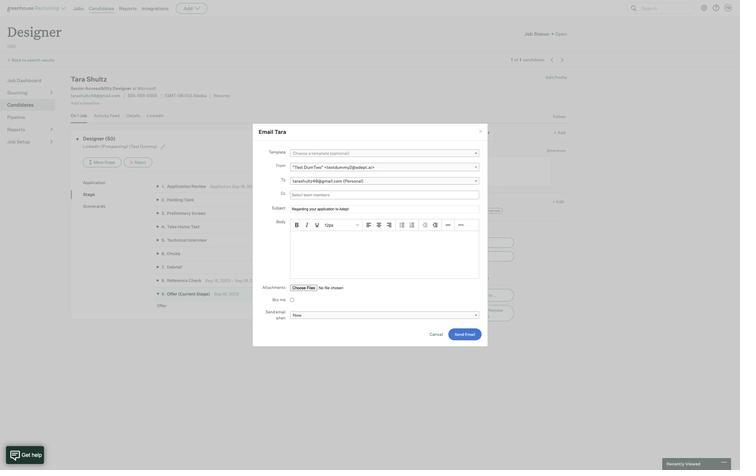 Task type: locate. For each thing, give the bounding box(es) containing it.
1 horizontal spatial to
[[489, 293, 492, 298]]

18, down 8. reference check sep 18, 2023 – sep 18, 2023
[[223, 292, 228, 297]]

1 vertical spatial tarashultz49@gmail.com
[[293, 178, 342, 184]]

None text field
[[446, 157, 551, 187]]

0 horizontal spatial tara
[[71, 75, 85, 83]]

tarashultz49@gmail.com down accessibility
[[71, 93, 120, 98]]

tarashultz49@gmail.com (personal) link
[[290, 177, 479, 185]]

cc
[[281, 191, 286, 196]]

0 horizontal spatial reports link
[[7, 126, 53, 133]]

a inside choose a template (optional) "link"
[[308, 151, 311, 156]]

offer down 9.
[[157, 303, 167, 308]]

reports down pipeline on the top left
[[7, 127, 25, 133]]

email for email tara
[[259, 129, 273, 135]]

job status:
[[524, 31, 550, 37]]

alaska
[[193, 93, 206, 99]]

+ add link
[[554, 130, 566, 136]]

0 vertical spatial reports link
[[119, 5, 137, 11]]

merge this candidate
[[448, 276, 489, 281]]

stage
[[104, 160, 115, 165], [83, 192, 95, 197]]

1
[[511, 57, 513, 62], [520, 57, 521, 62], [77, 113, 79, 118]]

sep right the stage)
[[214, 292, 222, 297]]

12px group
[[290, 219, 479, 231]]

0 horizontal spatial candidates link
[[7, 101, 53, 109]]

integrations
[[142, 5, 169, 11]]

tarashultz49@gmail.com inside the email tara dialog
[[293, 178, 342, 184]]

1 horizontal spatial edit
[[556, 199, 564, 204]]

job left 'setup'
[[7, 139, 16, 145]]

0 vertical spatial offer
[[167, 292, 177, 297]]

add, transfer or remove candidate's jobs button
[[446, 305, 514, 322]]

1 horizontal spatial candidates link
[[89, 5, 114, 11]]

1 horizontal spatial candidates
[[89, 5, 114, 11]]

candidate
[[446, 199, 468, 204]]

holding
[[167, 197, 183, 202]]

job for job dashboard
[[7, 78, 16, 84]]

0 vertical spatial +
[[554, 130, 557, 135]]

0 horizontal spatial (50)
[[7, 44, 16, 49]]

toolbar
[[362, 219, 396, 231], [396, 219, 419, 231], [419, 219, 442, 231]]

8. reference check sep 18, 2023 – sep 18, 2023
[[161, 278, 260, 283]]

2023 right the –
[[250, 278, 260, 283]]

candidates link up pipeline link
[[7, 101, 53, 109]]

0 horizontal spatial a
[[80, 100, 82, 106]]

1 left of at the top of page
[[511, 57, 513, 62]]

sep right 'on'
[[232, 184, 240, 189]]

stage right move
[[104, 160, 115, 165]]

offer right 9.
[[167, 292, 177, 297]]

on 1 job link
[[71, 113, 87, 122]]

email left the the
[[458, 254, 468, 259]]

candidates
[[89, 5, 114, 11], [7, 102, 34, 108]]

review
[[191, 184, 206, 189]]

sep
[[232, 184, 240, 189], [205, 278, 213, 283], [235, 278, 243, 283], [214, 292, 222, 297]]

send
[[266, 310, 275, 315], [455, 332, 464, 337]]

add
[[183, 5, 193, 11], [71, 100, 79, 106], [558, 130, 566, 135], [458, 293, 466, 298]]

follow link
[[553, 114, 566, 120]]

1 horizontal spatial tara
[[274, 129, 286, 135]]

tara up template
[[274, 129, 286, 135]]

1 vertical spatial tara
[[274, 129, 286, 135]]

1 horizontal spatial (50)
[[105, 136, 115, 142]]

engineer
[[487, 209, 500, 213]]

test
[[191, 224, 200, 229]]

0 horizontal spatial 1
[[77, 113, 79, 118]]

add inside add popup button
[[183, 5, 193, 11]]

reminder
[[469, 130, 490, 135]]

send left email
[[266, 310, 275, 315]]

0 vertical spatial to
[[22, 57, 26, 62]]

screen
[[192, 211, 206, 216]]

tarashultz49@gmail.com down dumtwo" at the left top
[[293, 178, 342, 184]]

0 vertical spatial edit
[[546, 75, 554, 80]]

tara inside tara shultz senior accessibility designer at microsoft
[[71, 75, 85, 83]]

0 horizontal spatial to
[[22, 57, 26, 62]]

add as prospect to ... button
[[446, 289, 514, 302]]

2 toolbar from the left
[[396, 219, 419, 231]]

tank
[[184, 197, 194, 202]]

0 horizontal spatial linkedin
[[83, 144, 100, 149]]

1 vertical spatial send
[[455, 332, 464, 337]]

1 vertical spatial (50)
[[105, 136, 115, 142]]

choose a template (optional) link
[[290, 149, 479, 157]]

stage up scorecards
[[83, 192, 95, 197]]

+ inside + edit link
[[553, 199, 555, 204]]

(optional)
[[330, 151, 349, 156]]

frontend
[[472, 209, 486, 213]]

tara shultz senior accessibility designer at microsoft
[[71, 75, 156, 91]]

1 horizontal spatial linkedin
[[147, 113, 164, 118]]

1 horizontal spatial jobs
[[481, 314, 489, 319]]

designer down candidate
[[450, 209, 464, 213]]

to left ...
[[489, 293, 492, 298]]

(50) up (prospecting) on the left top of page
[[105, 136, 115, 142]]

0 vertical spatial reports
[[119, 5, 137, 11]]

application down move
[[83, 180, 105, 185]]

18,
[[240, 184, 246, 189], [214, 278, 219, 283], [244, 278, 249, 283], [223, 292, 228, 297]]

None text field
[[290, 191, 336, 199]]

stage)
[[196, 292, 210, 297]]

move stage
[[94, 160, 115, 165]]

2 horizontal spatial a
[[459, 148, 461, 153]]

555- down at
[[127, 93, 137, 99]]

tools
[[446, 229, 458, 234]]

a for make
[[459, 148, 461, 153]]

dumtwo"
[[304, 165, 323, 170]]

close image
[[478, 129, 483, 134]]

reference
[[167, 278, 188, 283]]

from
[[276, 163, 286, 168]]

candidates right jobs 'link'
[[89, 5, 114, 11]]

9. offer (current stage)
[[161, 292, 210, 297]]

me
[[280, 297, 286, 302]]

7.
[[162, 265, 165, 270]]

email the team
[[458, 254, 486, 259]]

0 vertical spatial jobs
[[73, 5, 84, 11]]

2023
[[247, 184, 257, 189], [220, 278, 230, 283], [250, 278, 260, 283], [229, 292, 239, 297]]

a left headline
[[80, 100, 82, 106]]

6. onsite
[[161, 251, 180, 256]]

on
[[226, 184, 231, 189]]

1 vertical spatial reports
[[7, 127, 25, 133]]

job for job status:
[[524, 31, 533, 37]]

1 vertical spatial jobs
[[481, 314, 489, 319]]

check
[[189, 278, 201, 283]]

0 vertical spatial linkedin
[[147, 113, 164, 118]]

job up sourcing at the top of the page
[[7, 78, 16, 84]]

0 vertical spatial tara
[[71, 75, 85, 83]]

send inside send email when
[[266, 310, 275, 315]]

designer link down 'greenhouse recruiting' image
[[7, 17, 62, 42]]

0 vertical spatial designer link
[[7, 17, 62, 42]]

1 right on
[[77, 113, 79, 118]]

merge
[[448, 276, 460, 281]]

candidates down sourcing at the top of the page
[[7, 102, 34, 108]]

sep right the –
[[235, 278, 243, 283]]

job left the status: in the top of the page
[[524, 31, 533, 37]]

0 vertical spatial (50)
[[7, 44, 16, 49]]

a
[[80, 100, 82, 106], [459, 148, 461, 153], [308, 151, 311, 156]]

make a note
[[446, 148, 473, 153]]

designer left at
[[113, 86, 132, 91]]

move
[[94, 160, 104, 165]]

1 horizontal spatial designer link
[[448, 208, 466, 214]]

send down candidate's
[[455, 332, 464, 337]]

1 horizontal spatial a
[[308, 151, 311, 156]]

designer link down candidate
[[448, 208, 466, 214]]

tarashultz49@gmail.com link
[[71, 93, 120, 98]]

1 horizontal spatial 1
[[511, 57, 513, 62]]

tara up senior
[[71, 75, 85, 83]]

note
[[462, 148, 473, 153]]

1 right of at the top of page
[[520, 57, 521, 62]]

0 vertical spatial send
[[266, 310, 275, 315]]

1 vertical spatial candidates link
[[7, 101, 53, 109]]

3. preliminary screen
[[161, 211, 206, 216]]

None checkbox
[[290, 298, 294, 302]]

+ inside + add link
[[554, 130, 557, 135]]

0 horizontal spatial candidates
[[7, 102, 34, 108]]

email inside button
[[458, 254, 468, 259]]

linkedin down designer (50) at the left of the page
[[83, 144, 100, 149]]

linkedin (prospecting) (test dummy)
[[83, 144, 158, 149]]

1. application review applied on  sep 18, 2023
[[162, 184, 258, 189]]

to inside add as prospect to ... button
[[489, 293, 492, 298]]

(50) up back
[[7, 44, 16, 49]]

1 vertical spatial to
[[489, 293, 492, 298]]

0 vertical spatial email
[[259, 129, 273, 135]]

Subject text field
[[290, 205, 479, 213]]

resume
[[214, 93, 230, 98]]

add as prospect to ...
[[458, 293, 497, 298]]

viewed
[[685, 462, 700, 467]]

applied
[[210, 184, 225, 189]]

tara
[[71, 75, 85, 83], [274, 129, 286, 135]]

send email
[[455, 332, 475, 337]]

2023 left the –
[[220, 278, 230, 283]]

+ for + edit
[[553, 199, 555, 204]]

0 vertical spatial tarashultz49@gmail.com
[[71, 93, 120, 98]]

email tara dialog
[[252, 124, 488, 347]]

job
[[524, 31, 533, 37], [7, 78, 16, 84], [80, 113, 87, 118], [7, 139, 16, 145]]

greenhouse recruiting image
[[7, 5, 61, 12]]

tarashultz49@gmail.com for tarashultz49@gmail.com link
[[71, 93, 120, 98]]

0 horizontal spatial send
[[266, 310, 275, 315]]

1 vertical spatial designer link
[[448, 208, 466, 214]]

frontend engineer link
[[470, 208, 502, 214]]

tarashultz49@gmail.com for tarashultz49@gmail.com (personal)
[[293, 178, 342, 184]]

0 horizontal spatial tarashultz49@gmail.com
[[71, 93, 120, 98]]

prospect
[[471, 293, 488, 298]]

designer
[[7, 23, 62, 40], [113, 86, 132, 91], [83, 136, 104, 142], [450, 209, 464, 213]]

email up template
[[259, 129, 273, 135]]

application link
[[83, 180, 154, 186]]

1 horizontal spatial reports link
[[119, 5, 137, 11]]

1 555- from the left
[[127, 93, 137, 99]]

subject
[[272, 206, 286, 210]]

template
[[312, 151, 329, 156]]

home
[[178, 224, 190, 229]]

candidates link right jobs 'link'
[[89, 5, 114, 11]]

back
[[12, 57, 21, 62]]

cancel
[[430, 332, 443, 337]]

none checkbox inside the email tara dialog
[[290, 298, 294, 302]]

1 vertical spatial reports link
[[7, 126, 53, 133]]

1 horizontal spatial offer
[[167, 292, 177, 297]]

tarashultz49@gmail.com
[[71, 93, 120, 98], [293, 178, 342, 184]]

0 vertical spatial stage
[[104, 160, 115, 165]]

1 vertical spatial candidates
[[7, 102, 34, 108]]

None file field
[[290, 285, 364, 291]]

email down candidate's
[[465, 332, 475, 337]]

1 vertical spatial offer
[[157, 303, 167, 308]]

1 vertical spatial +
[[553, 199, 555, 204]]

now link
[[290, 312, 479, 319]]

reports link left integrations link
[[119, 5, 137, 11]]

08:00)
[[178, 93, 192, 99]]

reports link up job setup link
[[7, 126, 53, 133]]

a right the "choose"
[[308, 151, 311, 156]]

add inside add as prospect to ... button
[[458, 293, 466, 298]]

sourcing link
[[7, 89, 53, 96]]

1 horizontal spatial stage
[[104, 160, 115, 165]]

bcc me
[[272, 297, 286, 302]]

0 horizontal spatial application
[[83, 180, 105, 185]]

none file field inside the email tara dialog
[[290, 285, 364, 291]]

linkedin down 5555
[[147, 113, 164, 118]]

application up 2. holding tank
[[167, 184, 190, 189]]

(50)
[[7, 44, 16, 49], [105, 136, 115, 142]]

2 555- from the left
[[137, 93, 147, 99]]

send for send email when
[[266, 310, 275, 315]]

0 horizontal spatial stage
[[83, 192, 95, 197]]

1 horizontal spatial send
[[455, 332, 464, 337]]

technical
[[167, 238, 187, 243]]

555- down microsoft
[[137, 93, 147, 99]]

1 vertical spatial linkedin
[[83, 144, 100, 149]]

a left note
[[459, 148, 461, 153]]

1 horizontal spatial application
[[167, 184, 190, 189]]

1 horizontal spatial tarashultz49@gmail.com
[[293, 178, 342, 184]]

reports left integrations link
[[119, 5, 137, 11]]

jobs link
[[73, 5, 84, 11]]

1 vertical spatial email
[[458, 254, 468, 259]]

to right back
[[22, 57, 26, 62]]

1 vertical spatial stage
[[83, 192, 95, 197]]

offer
[[167, 292, 177, 297], [157, 303, 167, 308]]

designer link
[[7, 17, 62, 42], [448, 208, 466, 214]]

to
[[22, 57, 26, 62], [489, 293, 492, 298]]

candidate tags
[[446, 199, 480, 204]]



Task type: describe. For each thing, give the bounding box(es) containing it.
email
[[276, 310, 286, 315]]

email tara
[[259, 129, 286, 135]]

"test dumtwo" <testdummy2@adept.ai>
[[293, 165, 375, 170]]

job dashboard link
[[7, 77, 53, 84]]

configure image
[[701, 4, 708, 11]]

feed
[[110, 113, 120, 118]]

jobs inside add, transfer or remove candidate's jobs
[[481, 314, 489, 319]]

0 horizontal spatial designer link
[[7, 17, 62, 42]]

recently viewed
[[666, 462, 700, 467]]

add, transfer or remove candidate's jobs
[[458, 308, 503, 319]]

on 1 job
[[71, 113, 87, 118]]

designer up (prospecting) on the left top of page
[[83, 136, 104, 142]]

follow-up reminder
[[446, 130, 490, 135]]

+ add
[[554, 130, 566, 135]]

reject
[[135, 160, 146, 165]]

application inside application "link"
[[83, 180, 105, 185]]

(gmt-08:00) alaska
[[164, 93, 206, 99]]

tags
[[469, 199, 480, 204]]

8.
[[161, 278, 165, 283]]

2023 right 'on'
[[247, 184, 257, 189]]

candidate
[[470, 276, 489, 281]]

tara inside dialog
[[274, 129, 286, 135]]

linkedin link
[[147, 113, 164, 122]]

on
[[71, 113, 76, 118]]

email for email the team
[[458, 254, 468, 259]]

18, left the –
[[214, 278, 219, 283]]

@mentions link
[[547, 148, 566, 154]]

5555
[[147, 93, 157, 99]]

2023 down the –
[[229, 292, 239, 297]]

headline
[[83, 100, 100, 106]]

tarashultz49@gmail.com (personal)
[[293, 178, 363, 184]]

td button
[[724, 4, 732, 11]]

recently
[[666, 462, 684, 467]]

1 vertical spatial edit
[[556, 199, 564, 204]]

1.
[[162, 184, 165, 189]]

add a headline
[[71, 100, 100, 106]]

add for add
[[183, 5, 193, 11]]

0 vertical spatial candidates link
[[89, 5, 114, 11]]

reject button
[[124, 158, 152, 168]]

12px
[[324, 223, 333, 228]]

18, right 'on'
[[240, 184, 246, 189]]

0 horizontal spatial edit
[[546, 75, 554, 80]]

@mentions
[[547, 148, 566, 153]]

scorecards
[[83, 204, 105, 209]]

sep right 'check'
[[205, 278, 213, 283]]

12px toolbar
[[290, 219, 362, 231]]

+ edit link
[[551, 198, 566, 206]]

job right on
[[80, 113, 87, 118]]

transfer
[[468, 308, 483, 313]]

add inside + add link
[[558, 130, 566, 135]]

1 horizontal spatial reports
[[119, 5, 137, 11]]

take
[[167, 224, 177, 229]]

18, right the –
[[244, 278, 249, 283]]

send for send email
[[455, 332, 464, 337]]

a for choose
[[308, 151, 311, 156]]

stage inside button
[[104, 160, 115, 165]]

or
[[484, 308, 487, 313]]

remove
[[488, 308, 503, 313]]

activity feed
[[94, 113, 120, 118]]

now
[[293, 313, 302, 318]]

dummy)
[[140, 144, 157, 149]]

6.
[[161, 251, 165, 256]]

2. holding tank
[[161, 197, 194, 202]]

"test dumtwo" <testdummy2@adept.ai> link
[[290, 163, 479, 172]]

2 horizontal spatial 1
[[520, 57, 521, 62]]

7. debrief
[[162, 265, 182, 270]]

1 of 1 candidates
[[511, 57, 544, 62]]

0 horizontal spatial jobs
[[73, 5, 84, 11]]

merge this candidate link
[[448, 276, 489, 281]]

+ for + add
[[554, 130, 557, 135]]

send email when
[[266, 310, 286, 321]]

make
[[446, 148, 458, 153]]

(prospecting)
[[101, 144, 128, 149]]

add for add as prospect to ...
[[458, 293, 466, 298]]

a for add
[[80, 100, 82, 106]]

5.
[[161, 238, 165, 243]]

candidate's
[[458, 314, 480, 319]]

2 vertical spatial email
[[465, 332, 475, 337]]

3.
[[161, 211, 165, 216]]

0 horizontal spatial offer
[[157, 303, 167, 308]]

(personal)
[[343, 178, 363, 184]]

choose a template (optional)
[[293, 151, 349, 156]]

senior
[[71, 86, 84, 91]]

open
[[555, 31, 567, 37]]

(test
[[129, 144, 139, 149]]

–
[[231, 278, 234, 283]]

linkedin for linkedin link
[[147, 113, 164, 118]]

scorecards link
[[83, 203, 154, 209]]

0 horizontal spatial reports
[[7, 127, 25, 133]]

add for add a headline
[[71, 100, 79, 106]]

setup
[[17, 139, 30, 145]]

9.
[[161, 292, 165, 297]]

3 toolbar from the left
[[419, 219, 442, 231]]

stage link
[[83, 192, 154, 197]]

linkedin for linkedin (prospecting) (test dummy)
[[83, 144, 100, 149]]

send email link
[[448, 329, 481, 341]]

body
[[276, 219, 286, 224]]

stage inside "link"
[[83, 192, 95, 197]]

job setup link
[[7, 138, 53, 145]]

of
[[514, 57, 518, 62]]

integrations link
[[142, 5, 169, 11]]

Search text field
[[640, 4, 688, 13]]

profile
[[555, 75, 567, 80]]

results
[[41, 57, 55, 62]]

interview
[[188, 238, 207, 243]]

2.
[[161, 197, 165, 202]]

dashboard
[[17, 78, 41, 84]]

(gmt-
[[164, 93, 178, 99]]

designer down 'greenhouse recruiting' image
[[7, 23, 62, 40]]

up
[[462, 130, 468, 135]]

job for job setup
[[7, 139, 16, 145]]

none text field inside the email tara dialog
[[290, 191, 336, 199]]

td button
[[723, 3, 733, 13]]

job setup
[[7, 139, 30, 145]]

at
[[132, 86, 136, 91]]

designer inside tara shultz senior accessibility designer at microsoft
[[113, 86, 132, 91]]

0 vertical spatial candidates
[[89, 5, 114, 11]]

attachments
[[262, 285, 286, 290]]

<testdummy2@adept.ai>
[[324, 165, 375, 170]]

1 toolbar from the left
[[362, 219, 396, 231]]

this
[[461, 276, 469, 281]]



Task type: vqa. For each thing, say whether or not it's contained in the screenshot.
Add Add
yes



